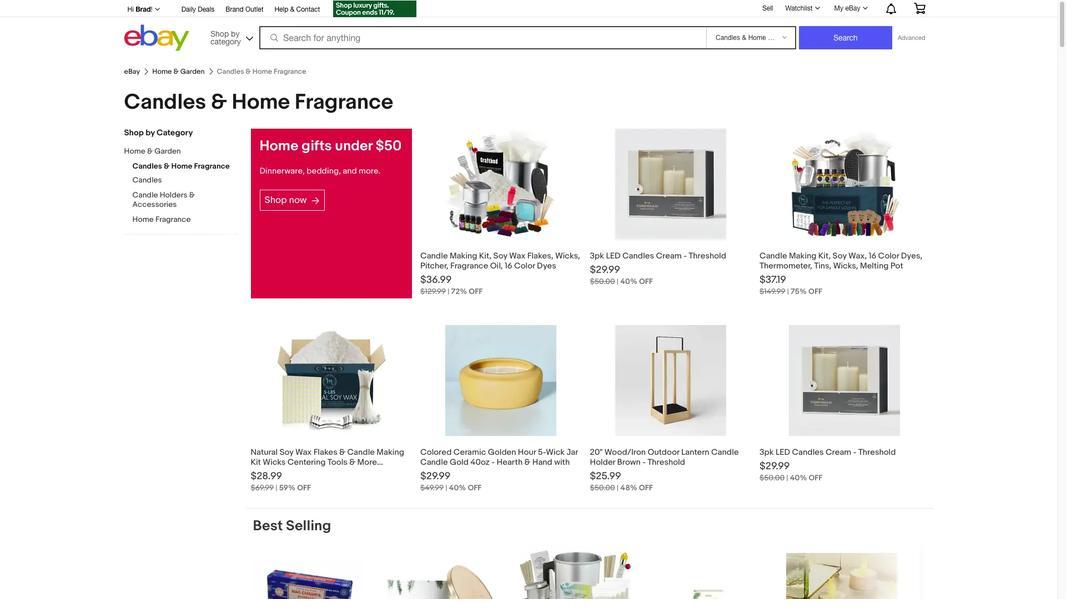 Task type: describe. For each thing, give the bounding box(es) containing it.
advanced link
[[892, 27, 931, 49]]

3pk led candles cream - threshold $29.99 $50.00 | 40% off for $50.00 text field
[[590, 251, 726, 287]]

category
[[157, 128, 193, 138]]

72%
[[451, 287, 467, 297]]

satya sai baba nag champa agarbatti incense - 250g image
[[253, 559, 364, 600]]

brand outlet link
[[226, 4, 263, 16]]

colored ceramic golden hour 5-wick jar candle gold 40oz - hearth & hand with $29.99 $49.99 | 40% off
[[420, 448, 578, 493]]

$29.99 for $50.00 text field
[[590, 264, 620, 277]]

natural
[[251, 448, 278, 458]]

brand
[[226, 6, 244, 13]]

cream for bottommost 3pk led candles cream - threshold image
[[826, 448, 852, 458]]

| inside $28.99 $69.99 | 59% off
[[276, 484, 277, 493]]

outdoor
[[648, 448, 680, 458]]

color inside candle making kit, soy wax, 16 color dyes, thermometer, tins, wicks, melting pot $37.19 $149.99 | 75% off
[[878, 251, 899, 262]]

category
[[210, 37, 241, 46]]

candles link
[[132, 175, 238, 186]]

thermometer,
[[760, 261, 812, 272]]

sell
[[762, 4, 773, 12]]

my
[[834, 4, 844, 12]]

led for topmost 3pk led candles cream - threshold image
[[606, 251, 621, 262]]

help & contact
[[275, 6, 320, 13]]

shop for shop now
[[265, 195, 287, 206]]

shop by category
[[124, 128, 193, 138]]

$50.00 for $29.99 $50.00 text box
[[760, 474, 785, 483]]

soy for $36.99
[[493, 251, 507, 262]]

wax inside 'candle making kit, soy wax flakes, wicks, pitcher, fragrance oil, 16 color dyes $36.99 $129.99 | 72% off'
[[509, 251, 526, 262]]

golden
[[488, 448, 516, 458]]

3pk for bottommost 3pk led candles cream - threshold image
[[760, 448, 774, 458]]

shop for shop by category
[[124, 128, 144, 138]]

$29.99 for $29.99 $50.00 text box
[[760, 461, 790, 473]]

account navigation
[[121, 0, 934, 19]]

shop by category button
[[205, 25, 255, 49]]

watchlist link
[[779, 2, 825, 15]]

holders
[[160, 190, 187, 200]]

dyes
[[537, 261, 556, 272]]

candle inside 20" wood/iron outdoor lantern candle holder brown - threshold $25.99 $50.00 | 48% off
[[711, 448, 739, 458]]

wood/iron
[[605, 448, 646, 458]]

$50.00 text field for $25.99
[[590, 484, 615, 493]]

help
[[275, 6, 288, 13]]

& inside account navigation
[[290, 6, 294, 13]]

home gifts under $50
[[260, 138, 402, 155]]

candle making kit, soy wax flakes, wicks, pitcher, fragrance oil, 16 color dyes $36.99 $129.99 | 72% off
[[420, 251, 580, 297]]

outlet
[[245, 6, 263, 13]]

gold
[[450, 458, 469, 468]]

16 inside candle making kit, soy wax, 16 color dyes, thermometer, tins, wicks, melting pot $37.19 $149.99 | 75% off
[[869, 251, 877, 262]]

and
[[343, 166, 357, 177]]

storagemaid smhe116-fbm candle making kit image
[[520, 545, 631, 600]]

supplies
[[251, 468, 284, 478]]

off inside the "colored ceramic golden hour 5-wick jar candle gold 40oz - hearth & hand with $29.99 $49.99 | 40% off"
[[468, 484, 482, 493]]

hi
[[127, 6, 134, 13]]

home & garden
[[152, 67, 205, 76]]

- inside 20" wood/iron outdoor lantern candle holder brown - threshold $25.99 $50.00 | 48% off
[[643, 458, 646, 468]]

daily deals
[[181, 6, 214, 13]]

my ebay link
[[828, 2, 873, 15]]

color inside 'candle making kit, soy wax flakes, wicks, pitcher, fragrance oil, 16 color dyes $36.99 $129.99 | 72% off'
[[514, 261, 535, 272]]

$29.99 inside the "colored ceramic golden hour 5-wick jar candle gold 40oz - hearth & hand with $29.99 $49.99 | 40% off"
[[420, 471, 451, 483]]

$69.99 text field
[[251, 484, 274, 493]]

59%
[[279, 484, 295, 493]]

brown
[[617, 458, 641, 468]]

natural soy wax flakes & candle making kit wicks centering tools & more supplies image
[[276, 325, 387, 437]]

candle making kit, soy wax, 16 color dyes, thermometer, tins, wicks, melting pot image
[[789, 129, 900, 240]]

yankee candle 22 oz large jar riviera escape turquoise image
[[919, 545, 1030, 600]]

sell link
[[757, 4, 778, 12]]

0 vertical spatial 3pk led candles cream - threshold image
[[615, 129, 726, 240]]

candle making kit, soy wax flakes, wicks, pitcher, fragrance oil, 16 color dyes image
[[445, 129, 557, 240]]

contact
[[296, 6, 320, 13]]

ceramic
[[454, 448, 486, 458]]

| inside candle making kit, soy wax, 16 color dyes, thermometer, tins, wicks, melting pot $37.19 $149.99 | 75% off
[[787, 287, 789, 297]]

hi brad !
[[127, 5, 153, 13]]

home & garden candles & home fragrance candles candle holders & accessories home fragrance
[[124, 147, 230, 224]]

$49.99 text field
[[420, 484, 444, 493]]

bedding,
[[307, 166, 341, 177]]

tins,
[[814, 261, 832, 272]]

garden for home & garden candles & home fragrance candles candle holders & accessories home fragrance
[[154, 147, 181, 156]]

$50.00 inside 20" wood/iron outdoor lantern candle holder brown - threshold $25.99 $50.00 | 48% off
[[590, 484, 615, 493]]

more.
[[359, 166, 381, 177]]

by for category
[[231, 29, 240, 38]]

home fragrance link
[[132, 215, 238, 225]]

kit
[[251, 458, 261, 468]]

tools
[[328, 458, 348, 468]]

cream for topmost 3pk led candles cream - threshold image
[[656, 251, 682, 262]]

$49.99
[[420, 484, 444, 493]]

- inside the "colored ceramic golden hour 5-wick jar candle gold 40oz - hearth & hand with $29.99 $49.99 | 40% off"
[[492, 458, 495, 468]]

& inside the "colored ceramic golden hour 5-wick jar candle gold 40oz - hearth & hand with $29.99 $49.99 | 40% off"
[[525, 458, 531, 468]]

candle inside candle making kit, soy wax, 16 color dyes, thermometer, tins, wicks, melting pot $37.19 $149.99 | 75% off
[[760, 251, 787, 262]]

lantern
[[681, 448, 710, 458]]

1 horizontal spatial 40%
[[620, 277, 638, 287]]

help & contact link
[[275, 4, 320, 16]]

candle inside home & garden candles & home fragrance candles candle holders & accessories home fragrance
[[132, 190, 158, 200]]

more
[[357, 458, 377, 468]]

candle holders & accessories link
[[132, 190, 238, 210]]

hand
[[533, 458, 552, 468]]

$129.99
[[420, 287, 446, 297]]

$37.19
[[760, 274, 786, 287]]

best selling
[[253, 518, 331, 535]]

0 vertical spatial home & garden link
[[152, 67, 205, 76]]

flakes
[[314, 448, 338, 458]]

hearth
[[497, 458, 523, 468]]

daily
[[181, 6, 196, 13]]

pot
[[891, 261, 903, 272]]

5-
[[538, 448, 546, 458]]

$50.00 text field for $29.99
[[760, 474, 785, 483]]

dyes,
[[901, 251, 923, 262]]

centering
[[288, 458, 326, 468]]

$50
[[376, 138, 402, 155]]

under
[[335, 138, 373, 155]]

colored ceramic golden hour 5-wick jar candle gold 40oz - hearth & hand with image
[[445, 325, 557, 437]]

shop by category
[[210, 29, 241, 46]]

flakes,
[[527, 251, 553, 262]]

brad
[[136, 5, 151, 13]]

!
[[151, 6, 153, 13]]

1 vertical spatial 40%
[[790, 474, 807, 483]]

1 vertical spatial home & garden link
[[124, 147, 230, 157]]

home gifts under $50 dinnerware, bedding, and more. element
[[246, 116, 934, 509]]

natural soy wax flakes & candle making kit wicks centering tools & more supplies
[[251, 448, 404, 478]]

candle inside 'candle making kit, soy wax flakes, wicks, pitcher, fragrance oil, 16 color dyes $36.99 $129.99 | 72% off'
[[420, 251, 448, 262]]



Task type: locate. For each thing, give the bounding box(es) containing it.
shop now
[[265, 195, 307, 206]]

0 horizontal spatial 16
[[505, 261, 512, 272]]

2 vertical spatial 40%
[[449, 484, 466, 493]]

home inside main content
[[260, 138, 298, 155]]

by left category
[[146, 128, 155, 138]]

1 horizontal spatial cream
[[826, 448, 852, 458]]

shop now link
[[260, 190, 325, 211]]

colored
[[420, 448, 452, 458]]

main content
[[246, 116, 1044, 600]]

| inside 20" wood/iron outdoor lantern candle holder brown - threshold $25.99 $50.00 | 48% off
[[617, 484, 619, 493]]

1 vertical spatial led
[[776, 448, 790, 458]]

0 horizontal spatial cream
[[656, 251, 682, 262]]

selling
[[286, 518, 331, 535]]

by inside shop by category
[[231, 29, 240, 38]]

making inside 'candle making kit, soy wax flakes, wicks, pitcher, fragrance oil, 16 color dyes $36.99 $129.99 | 72% off'
[[450, 251, 477, 262]]

0 horizontal spatial by
[[146, 128, 155, 138]]

jar
[[567, 448, 578, 458]]

3pk led candles cream - threshold image
[[615, 129, 726, 240], [789, 325, 900, 437]]

candle up $36.99 in the left of the page
[[420, 251, 448, 262]]

0 horizontal spatial 3pk led candles cream - threshold $29.99 $50.00 | 40% off
[[590, 251, 726, 287]]

1 horizontal spatial wicks,
[[833, 261, 858, 272]]

1 vertical spatial cream
[[826, 448, 852, 458]]

20" wood/iron outdoor lantern candle holder brown - threshold $25.99 $50.00 | 48% off
[[590, 448, 739, 493]]

1 horizontal spatial 16
[[869, 251, 877, 262]]

|
[[617, 277, 619, 287], [448, 287, 450, 297], [787, 287, 789, 297], [787, 474, 788, 483], [276, 484, 277, 493], [446, 484, 447, 493], [617, 484, 619, 493]]

20"
[[590, 448, 603, 458]]

gifts
[[302, 138, 332, 155]]

$149.99
[[760, 287, 786, 297]]

1 horizontal spatial $29.99
[[590, 264, 620, 277]]

0 vertical spatial $50.00 text field
[[760, 474, 785, 483]]

brand outlet
[[226, 6, 263, 13]]

off inside $28.99 $69.99 | 59% off
[[297, 484, 311, 493]]

led
[[606, 251, 621, 262], [776, 448, 790, 458]]

0 horizontal spatial wax
[[295, 448, 312, 458]]

1 horizontal spatial soy
[[493, 251, 507, 262]]

home & garden link right ebay link
[[152, 67, 205, 76]]

best
[[253, 518, 283, 535]]

$50.00 text field
[[590, 277, 615, 287]]

75%
[[791, 287, 807, 297]]

ebay
[[845, 4, 861, 12], [124, 67, 140, 76]]

3pk
[[590, 251, 604, 262], [760, 448, 774, 458]]

0 vertical spatial ebay
[[845, 4, 861, 12]]

$129.99 text field
[[420, 287, 446, 297]]

garden
[[180, 67, 205, 76], [154, 147, 181, 156]]

3pk led candles cream - threshold $29.99 $50.00 | 40% off for $29.99 $50.00 text box
[[760, 448, 896, 483]]

0 vertical spatial shop
[[210, 29, 229, 38]]

16 right the wax,
[[869, 251, 877, 262]]

1 horizontal spatial 3pk
[[760, 448, 774, 458]]

2 horizontal spatial soy
[[833, 251, 847, 262]]

making right pitcher, at top left
[[450, 251, 477, 262]]

$28.99 $69.99 | 59% off
[[251, 471, 311, 493]]

$28.99
[[251, 471, 282, 483]]

your shopping cart image
[[913, 3, 926, 14]]

fragrance inside 'candle making kit, soy wax flakes, wicks, pitcher, fragrance oil, 16 color dyes $36.99 $129.99 | 72% off'
[[450, 261, 488, 272]]

2 horizontal spatial threshold
[[859, 448, 896, 458]]

soy left flakes,
[[493, 251, 507, 262]]

shop left now at left top
[[265, 195, 287, 206]]

threshold
[[689, 251, 726, 262], [859, 448, 896, 458], [648, 458, 685, 468]]

0 horizontal spatial making
[[377, 448, 404, 458]]

40% inside the "colored ceramic golden hour 5-wick jar candle gold 40oz - hearth & hand with $29.99 $49.99 | 40% off"
[[449, 484, 466, 493]]

0 vertical spatial cream
[[656, 251, 682, 262]]

candle making kit, soy wax, 16 color dyes, thermometer, tins, wicks, melting pot $37.19 $149.99 | 75% off
[[760, 251, 923, 297]]

candles & home fragrance
[[124, 89, 393, 116]]

led for bottommost 3pk led candles cream - threshold image
[[776, 448, 790, 458]]

-
[[684, 251, 687, 262], [853, 448, 857, 458], [492, 458, 495, 468], [643, 458, 646, 468]]

1 kit, from the left
[[479, 251, 492, 262]]

shop by category banner
[[121, 0, 934, 54]]

candle up $37.19
[[760, 251, 787, 262]]

&
[[290, 6, 294, 13], [174, 67, 179, 76], [211, 89, 227, 116], [147, 147, 153, 156], [164, 162, 170, 171], [189, 190, 195, 200], [339, 448, 345, 458], [349, 458, 356, 468], [525, 458, 531, 468]]

sterno home flameless led candle - 8 pack image
[[786, 554, 897, 600]]

1 vertical spatial by
[[146, 128, 155, 138]]

soy inside candle making kit, soy wax, 16 color dyes, thermometer, tins, wicks, melting pot $37.19 $149.99 | 75% off
[[833, 251, 847, 262]]

1 horizontal spatial color
[[878, 251, 899, 262]]

kit, inside 'candle making kit, soy wax flakes, wicks, pitcher, fragrance oil, 16 color dyes $36.99 $129.99 | 72% off'
[[479, 251, 492, 262]]

candles
[[124, 89, 206, 116], [132, 162, 162, 171], [132, 175, 162, 185], [623, 251, 654, 262], [792, 448, 824, 458]]

wicks,
[[555, 251, 580, 262], [833, 261, 858, 272]]

0 horizontal spatial shop
[[124, 128, 144, 138]]

shop left category
[[124, 128, 144, 138]]

0 horizontal spatial 3pk led candles cream - threshold image
[[615, 129, 726, 240]]

0 horizontal spatial led
[[606, 251, 621, 262]]

Search for anything text field
[[261, 27, 704, 48]]

shop down deals
[[210, 29, 229, 38]]

oil,
[[490, 261, 503, 272]]

wicks, inside 'candle making kit, soy wax flakes, wicks, pitcher, fragrance oil, 16 color dyes $36.99 $129.99 | 72% off'
[[555, 251, 580, 262]]

0 vertical spatial led
[[606, 251, 621, 262]]

1 horizontal spatial threshold
[[689, 251, 726, 262]]

1 horizontal spatial wax
[[509, 251, 526, 262]]

making inside natural soy wax flakes & candle making kit wicks centering tools & more supplies
[[377, 448, 404, 458]]

1 horizontal spatial led
[[776, 448, 790, 458]]

2 vertical spatial $50.00
[[590, 484, 615, 493]]

1 vertical spatial 3pk led candles cream - threshold image
[[789, 325, 900, 437]]

$50.00 text field
[[760, 474, 785, 483], [590, 484, 615, 493]]

| inside the "colored ceramic golden hour 5-wick jar candle gold 40oz - hearth & hand with $29.99 $49.99 | 40% off"
[[446, 484, 447, 493]]

1 vertical spatial $50.00
[[760, 474, 785, 483]]

garden inside home & garden candles & home fragrance candles candle holders & accessories home fragrance
[[154, 147, 181, 156]]

kit, for $37.19
[[819, 251, 831, 262]]

wax
[[509, 251, 526, 262], [295, 448, 312, 458]]

0 vertical spatial 40%
[[620, 277, 638, 287]]

making
[[450, 251, 477, 262], [789, 251, 817, 262], [377, 448, 404, 458]]

off inside candle making kit, soy wax, 16 color dyes, thermometer, tins, wicks, melting pot $37.19 $149.99 | 75% off
[[809, 287, 822, 297]]

2 horizontal spatial $29.99
[[760, 461, 790, 473]]

home & garden link down category
[[124, 147, 230, 157]]

1 horizontal spatial $50.00 text field
[[760, 474, 785, 483]]

watchlist
[[786, 4, 813, 12]]

holder
[[590, 458, 615, 468]]

off inside 'candle making kit, soy wax flakes, wicks, pitcher, fragrance oil, 16 color dyes $36.99 $129.99 | 72% off'
[[469, 287, 483, 297]]

wax,
[[849, 251, 867, 262]]

dinnerware,
[[260, 166, 305, 177]]

melting
[[860, 261, 889, 272]]

2 kit, from the left
[[819, 251, 831, 262]]

$69.99
[[251, 484, 274, 493]]

wicks, inside candle making kit, soy wax, 16 color dyes, thermometer, tins, wicks, melting pot $37.19 $149.99 | 75% off
[[833, 261, 858, 272]]

0 horizontal spatial $50.00 text field
[[590, 484, 615, 493]]

0 horizontal spatial kit,
[[479, 251, 492, 262]]

1 vertical spatial $50.00 text field
[[590, 484, 615, 493]]

fragrance down candle holders & accessories link
[[155, 215, 191, 224]]

0 horizontal spatial color
[[514, 261, 535, 272]]

ebay inside account navigation
[[845, 4, 861, 12]]

soy for $37.19
[[833, 251, 847, 262]]

1 vertical spatial 3pk
[[760, 448, 774, 458]]

wax left flakes
[[295, 448, 312, 458]]

color left 'dyes,' in the right of the page
[[878, 251, 899, 262]]

2 vertical spatial shop
[[265, 195, 287, 206]]

candle
[[132, 190, 158, 200], [420, 251, 448, 262], [760, 251, 787, 262], [347, 448, 375, 458], [711, 448, 739, 458], [420, 458, 448, 468]]

0 vertical spatial 3pk
[[590, 251, 604, 262]]

1 vertical spatial wax
[[295, 448, 312, 458]]

deals
[[198, 6, 214, 13]]

my ebay
[[834, 4, 861, 12]]

16 right oil,
[[505, 261, 512, 272]]

pitcher,
[[420, 261, 449, 272]]

fragrance up candles "link"
[[194, 162, 230, 171]]

wicks, right tins,
[[833, 261, 858, 272]]

1 horizontal spatial 3pk led candles cream - threshold image
[[789, 325, 900, 437]]

making inside candle making kit, soy wax, 16 color dyes, thermometer, tins, wicks, melting pot $37.19 $149.99 | 75% off
[[789, 251, 817, 262]]

get the coupon image
[[333, 1, 417, 17]]

main content containing home gifts under $50
[[246, 116, 1044, 600]]

1 vertical spatial ebay
[[124, 67, 140, 76]]

kit, inside candle making kit, soy wax, 16 color dyes, thermometer, tins, wicks, melting pot $37.19 $149.99 | 75% off
[[819, 251, 831, 262]]

making for $36.99
[[450, 251, 477, 262]]

1 vertical spatial 3pk led candles cream - threshold $29.99 $50.00 | 40% off
[[760, 448, 896, 483]]

ebay right my
[[845, 4, 861, 12]]

kit, right pitcher, at top left
[[479, 251, 492, 262]]

shop inside home gifts under $50 dinnerware, bedding, and more. element
[[265, 195, 287, 206]]

wicks, right flakes,
[[555, 251, 580, 262]]

hour
[[518, 448, 536, 458]]

wax left flakes,
[[509, 251, 526, 262]]

ebay link
[[124, 67, 140, 76]]

0 vertical spatial garden
[[180, 67, 205, 76]]

$50.00 for $50.00 text field
[[590, 277, 615, 287]]

home & garden link
[[152, 67, 205, 76], [124, 147, 230, 157]]

soy inside natural soy wax flakes & candle making kit wicks centering tools & more supplies
[[280, 448, 294, 458]]

by
[[231, 29, 240, 38], [146, 128, 155, 138]]

by down brand at the left top of page
[[231, 29, 240, 38]]

shop inside shop by category
[[210, 29, 229, 38]]

0 horizontal spatial soy
[[280, 448, 294, 458]]

1 horizontal spatial kit,
[[819, 251, 831, 262]]

1 horizontal spatial making
[[450, 251, 477, 262]]

making for $37.19
[[789, 251, 817, 262]]

color left dyes
[[514, 261, 535, 272]]

0 horizontal spatial 40%
[[449, 484, 466, 493]]

soy
[[493, 251, 507, 262], [833, 251, 847, 262], [280, 448, 294, 458]]

fragrance up under
[[295, 89, 393, 116]]

None submit
[[799, 26, 892, 49]]

candle inside natural soy wax flakes & candle making kit wicks centering tools & more supplies
[[347, 448, 375, 458]]

16 inside 'candle making kit, soy wax flakes, wicks, pitcher, fragrance oil, 16 color dyes $36.99 $129.99 | 72% off'
[[505, 261, 512, 272]]

garden for home & garden
[[180, 67, 205, 76]]

$36.99
[[420, 274, 452, 287]]

40oz
[[471, 458, 490, 468]]

2 horizontal spatial making
[[789, 251, 817, 262]]

making up the "75%"
[[789, 251, 817, 262]]

candle right flakes
[[347, 448, 375, 458]]

by for category
[[146, 128, 155, 138]]

1 horizontal spatial shop
[[210, 29, 229, 38]]

wick
[[546, 448, 565, 458]]

soy left the wax,
[[833, 251, 847, 262]]

0 vertical spatial wax
[[509, 251, 526, 262]]

candle left holders
[[132, 190, 158, 200]]

0 horizontal spatial ebay
[[124, 67, 140, 76]]

ebay left home & garden
[[124, 67, 140, 76]]

thymes frasier fir pura smart scent diffuser fragrance refill 10 ml image
[[653, 545, 764, 600]]

48%
[[620, 484, 637, 493]]

cream
[[656, 251, 682, 262], [826, 448, 852, 458]]

0 horizontal spatial threshold
[[648, 458, 685, 468]]

0 horizontal spatial wicks,
[[555, 251, 580, 262]]

kit, left the wax,
[[819, 251, 831, 262]]

$149.99 text field
[[760, 287, 786, 297]]

soy inside 'candle making kit, soy wax flakes, wicks, pitcher, fragrance oil, 16 color dyes $36.99 $129.99 | 72% off'
[[493, 251, 507, 262]]

candle inside the "colored ceramic golden hour 5-wick jar candle gold 40oz - hearth & hand with $29.99 $49.99 | 40% off"
[[420, 458, 448, 468]]

fragrance left oil,
[[450, 261, 488, 272]]

accessories
[[132, 200, 177, 209]]

$25.99
[[590, 471, 621, 483]]

off inside 20" wood/iron outdoor lantern candle holder brown - threshold $25.99 $50.00 | 48% off
[[639, 484, 653, 493]]

none submit inside shop by category banner
[[799, 26, 892, 49]]

wax inside natural soy wax flakes & candle making kit wicks centering tools & more supplies
[[295, 448, 312, 458]]

$29.99
[[590, 264, 620, 277], [760, 461, 790, 473], [420, 471, 451, 483]]

0 vertical spatial by
[[231, 29, 240, 38]]

candle left the gold
[[420, 458, 448, 468]]

shop for shop by category
[[210, 29, 229, 38]]

daily deals link
[[181, 4, 214, 16]]

shop
[[210, 29, 229, 38], [124, 128, 144, 138], [265, 195, 287, 206]]

1 horizontal spatial 3pk led candles cream - threshold $29.99 $50.00 | 40% off
[[760, 448, 896, 483]]

0 horizontal spatial $29.99
[[420, 471, 451, 483]]

0 vertical spatial $50.00
[[590, 277, 615, 287]]

kit, for $36.99
[[479, 251, 492, 262]]

| inside 'candle making kit, soy wax flakes, wicks, pitcher, fragrance oil, 16 color dyes $36.99 $129.99 | 72% off'
[[448, 287, 450, 297]]

0 horizontal spatial 3pk
[[590, 251, 604, 262]]

threshold inside 20" wood/iron outdoor lantern candle holder brown - threshold $25.99 $50.00 | 48% off
[[648, 458, 685, 468]]

2 horizontal spatial 40%
[[790, 474, 807, 483]]

now
[[289, 195, 307, 206]]

1 horizontal spatial ebay
[[845, 4, 861, 12]]

40%
[[620, 277, 638, 287], [790, 474, 807, 483], [449, 484, 466, 493]]

making left colored
[[377, 448, 404, 458]]

3pk for topmost 3pk led candles cream - threshold image
[[590, 251, 604, 262]]

thymes frasier fir poured candle tin with gold lid 6.5 oz image
[[386, 566, 497, 600]]

wicks
[[263, 458, 286, 468]]

20" wood/iron outdoor lantern candle holder brown - threshold image
[[615, 325, 726, 437]]

candle right lantern
[[711, 448, 739, 458]]

0 vertical spatial 3pk led candles cream - threshold $29.99 $50.00 | 40% off
[[590, 251, 726, 287]]

1 horizontal spatial by
[[231, 29, 240, 38]]

2 horizontal spatial shop
[[265, 195, 287, 206]]

1 vertical spatial garden
[[154, 147, 181, 156]]

advanced
[[898, 34, 926, 41]]

1 vertical spatial shop
[[124, 128, 144, 138]]

off
[[639, 277, 653, 287], [469, 287, 483, 297], [809, 287, 822, 297], [809, 474, 823, 483], [297, 484, 311, 493], [468, 484, 482, 493], [639, 484, 653, 493]]

soy right natural
[[280, 448, 294, 458]]



Task type: vqa. For each thing, say whether or not it's contained in the screenshot.
Hearth
yes



